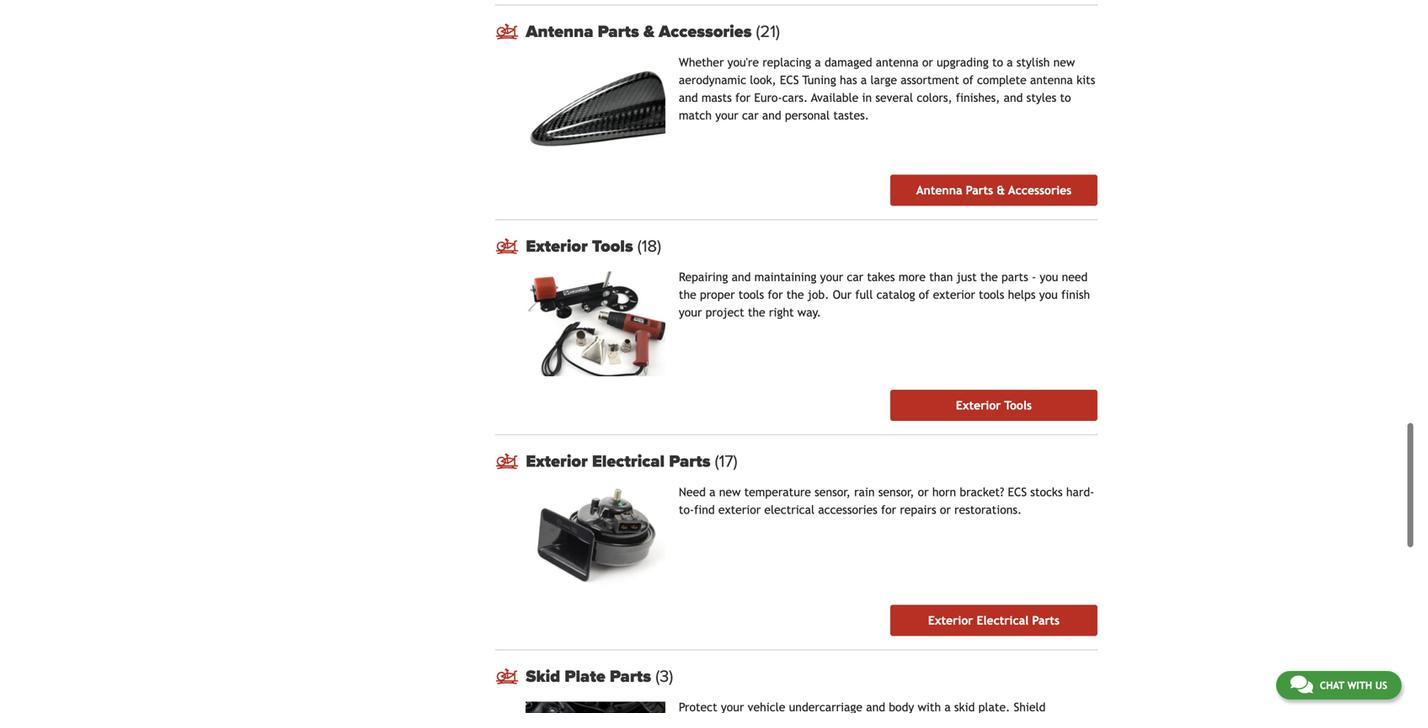 Task type: vqa. For each thing, say whether or not it's contained in the screenshot.
MAINTENANCE link
no



Task type: locate. For each thing, give the bounding box(es) containing it.
0 vertical spatial electrical
[[592, 452, 665, 472]]

tools
[[592, 237, 634, 257], [1005, 399, 1032, 413]]

1 horizontal spatial of
[[963, 73, 974, 87]]

exterior for bottommost exterior tools "link"
[[957, 399, 1002, 413]]

finish
[[1062, 288, 1091, 302]]

a right has
[[861, 73, 867, 87]]

1 vertical spatial antenna parts & accessories link
[[891, 175, 1098, 206]]

to
[[993, 55, 1004, 69], [1061, 91, 1072, 104]]

0 vertical spatial ecs
[[780, 73, 799, 87]]

0 horizontal spatial exterior tools
[[526, 237, 638, 257]]

1 horizontal spatial car
[[847, 271, 864, 284]]

0 vertical spatial exterior electrical parts link
[[526, 452, 1098, 472]]

exterior down just
[[934, 288, 976, 302]]

2 tools from the left
[[979, 288, 1005, 302]]

ecs left stocks
[[1008, 486, 1027, 500]]

exterior electrical parts inside the exterior electrical parts link
[[929, 615, 1060, 628]]

0 horizontal spatial electrical
[[592, 452, 665, 472]]

0 vertical spatial your
[[716, 109, 739, 122]]

0 vertical spatial tools
[[592, 237, 634, 257]]

exterior
[[526, 237, 588, 257], [957, 399, 1002, 413], [526, 452, 588, 472], [929, 615, 974, 628]]

for inside the repairing and maintaining your car takes more than just the parts - you need the proper tools for the job. our full catalog of exterior tools helps you finish your project the right way.
[[768, 288, 783, 302]]

0 horizontal spatial antenna
[[526, 21, 594, 42]]

1 vertical spatial accessories
[[1009, 184, 1072, 197]]

or up the assortment
[[923, 55, 934, 69]]

antenna up styles
[[1031, 73, 1074, 87]]

0 horizontal spatial tools
[[739, 288, 765, 302]]

takes
[[868, 271, 896, 284]]

0 vertical spatial accessories
[[659, 21, 752, 42]]

1 vertical spatial antenna
[[917, 184, 963, 197]]

to up complete
[[993, 55, 1004, 69]]

&
[[644, 21, 655, 42], [997, 184, 1006, 197]]

1 horizontal spatial &
[[997, 184, 1006, 197]]

the down repairing
[[679, 288, 697, 302]]

ecs down replacing
[[780, 73, 799, 87]]

than
[[930, 271, 954, 284]]

car
[[742, 109, 759, 122], [847, 271, 864, 284]]

exterior
[[934, 288, 976, 302], [719, 504, 761, 517]]

us
[[1376, 680, 1388, 692]]

2 horizontal spatial for
[[882, 504, 897, 517]]

the right just
[[981, 271, 999, 284]]

1 vertical spatial for
[[768, 288, 783, 302]]

sensor, up repairs
[[879, 486, 915, 500]]

skid plate parts thumbnail image image
[[526, 703, 666, 714]]

new
[[1054, 55, 1076, 69], [720, 486, 741, 500]]

1 horizontal spatial your
[[716, 109, 739, 122]]

parts
[[598, 21, 640, 42], [966, 184, 994, 197], [669, 452, 711, 472], [1033, 615, 1060, 628], [610, 667, 652, 687]]

you
[[1040, 271, 1059, 284], [1040, 288, 1058, 302]]

for left euro-
[[736, 91, 751, 104]]

1 vertical spatial you
[[1040, 288, 1058, 302]]

2 vertical spatial for
[[882, 504, 897, 517]]

kits
[[1077, 73, 1096, 87]]

temperature
[[745, 486, 812, 500]]

car up full
[[847, 271, 864, 284]]

1 horizontal spatial antenna
[[1031, 73, 1074, 87]]

and down complete
[[1004, 91, 1024, 104]]

1 horizontal spatial electrical
[[977, 615, 1029, 628]]

new right need
[[720, 486, 741, 500]]

of
[[963, 73, 974, 87], [919, 288, 930, 302]]

1 horizontal spatial new
[[1054, 55, 1076, 69]]

2 vertical spatial your
[[679, 306, 702, 320]]

exterior electrical parts for the exterior electrical parts link to the bottom
[[929, 615, 1060, 628]]

0 horizontal spatial exterior electrical parts
[[526, 452, 715, 472]]

or
[[923, 55, 934, 69], [918, 486, 929, 500], [940, 504, 951, 517]]

0 vertical spatial or
[[923, 55, 934, 69]]

your up our
[[821, 271, 844, 284]]

1 vertical spatial &
[[997, 184, 1006, 197]]

of down upgrading
[[963, 73, 974, 87]]

tools down parts
[[979, 288, 1005, 302]]

new right stylish
[[1054, 55, 1076, 69]]

the
[[981, 271, 999, 284], [679, 288, 697, 302], [787, 288, 805, 302], [748, 306, 766, 320]]

and inside the repairing and maintaining your car takes more than just the parts - you need the proper tools for the job. our full catalog of exterior tools helps you finish your project the right way.
[[732, 271, 751, 284]]

electrical
[[592, 452, 665, 472], [977, 615, 1029, 628]]

complete
[[978, 73, 1027, 87]]

exterior tools thumbnail image image
[[526, 272, 666, 377]]

0 vertical spatial to
[[993, 55, 1004, 69]]

0 horizontal spatial exterior
[[719, 504, 761, 517]]

helps
[[1009, 288, 1036, 302]]

for
[[736, 91, 751, 104], [768, 288, 783, 302], [882, 504, 897, 517]]

of down more
[[919, 288, 930, 302]]

0 horizontal spatial sensor,
[[815, 486, 851, 500]]

0 horizontal spatial car
[[742, 109, 759, 122]]

tools
[[739, 288, 765, 302], [979, 288, 1005, 302]]

0 horizontal spatial your
[[679, 306, 702, 320]]

and
[[679, 91, 698, 104], [1004, 91, 1024, 104], [763, 109, 782, 122], [732, 271, 751, 284]]

0 horizontal spatial new
[[720, 486, 741, 500]]

need
[[679, 486, 706, 500]]

project
[[706, 306, 745, 320]]

1 vertical spatial exterior tools
[[957, 399, 1032, 413]]

sensor,
[[815, 486, 851, 500], [879, 486, 915, 500]]

a up tuning
[[815, 55, 822, 69]]

a up find
[[710, 486, 716, 500]]

1 horizontal spatial ecs
[[1008, 486, 1027, 500]]

parts inside antenna parts & accessories link
[[966, 184, 994, 197]]

0 vertical spatial exterior electrical parts
[[526, 452, 715, 472]]

1 horizontal spatial accessories
[[1009, 184, 1072, 197]]

more
[[899, 271, 926, 284]]

the down maintaining
[[787, 288, 805, 302]]

or down horn
[[940, 504, 951, 517]]

your down proper
[[679, 306, 702, 320]]

1 vertical spatial tools
[[1005, 399, 1032, 413]]

ecs
[[780, 73, 799, 87], [1008, 486, 1027, 500]]

1 horizontal spatial tools
[[979, 288, 1005, 302]]

exterior electrical parts link
[[526, 452, 1098, 472], [891, 606, 1098, 637]]

exterior right find
[[719, 504, 761, 517]]

1 vertical spatial antenna parts & accessories
[[917, 184, 1072, 197]]

you right helps at the right top of the page
[[1040, 288, 1058, 302]]

0 vertical spatial antenna parts & accessories
[[526, 21, 756, 42]]

a up complete
[[1007, 55, 1014, 69]]

0 vertical spatial exterior
[[934, 288, 976, 302]]

1 horizontal spatial for
[[768, 288, 783, 302]]

1 vertical spatial exterior electrical parts
[[929, 615, 1060, 628]]

your inside whether you're replacing a damaged antenna or upgrading to a stylish new aerodynamic look, ecs tuning has a large assortment of complete antenna kits and masts for euro-cars. available in several colors, finishes, and styles to match your car and personal tastes.
[[716, 109, 739, 122]]

antenna
[[526, 21, 594, 42], [917, 184, 963, 197]]

1 horizontal spatial exterior tools
[[957, 399, 1032, 413]]

2 horizontal spatial your
[[821, 271, 844, 284]]

0 vertical spatial antenna
[[526, 21, 594, 42]]

parts inside the exterior electrical parts link
[[1033, 615, 1060, 628]]

1 sensor, from the left
[[815, 486, 851, 500]]

electrical for the top the exterior electrical parts link
[[592, 452, 665, 472]]

1 vertical spatial new
[[720, 486, 741, 500]]

and up proper
[[732, 271, 751, 284]]

parts
[[1002, 271, 1029, 284]]

new inside the need a new temperature sensor, rain sensor, or horn bracket? ecs stocks hard- to-find exterior electrical accessories for repairs or restorations.
[[720, 486, 741, 500]]

of inside the repairing and maintaining your car takes more than just the parts - you need the proper tools for the job. our full catalog of exterior tools helps you finish your project the right way.
[[919, 288, 930, 302]]

exterior tools link
[[526, 237, 1098, 257], [891, 390, 1098, 422]]

1 horizontal spatial sensor,
[[879, 486, 915, 500]]

1 vertical spatial of
[[919, 288, 930, 302]]

1 vertical spatial electrical
[[977, 615, 1029, 628]]

0 vertical spatial antenna
[[876, 55, 919, 69]]

0 horizontal spatial accessories
[[659, 21, 752, 42]]

chat with us
[[1321, 680, 1388, 692]]

0 vertical spatial for
[[736, 91, 751, 104]]

a inside the need a new temperature sensor, rain sensor, or horn bracket? ecs stocks hard- to-find exterior electrical accessories for repairs or restorations.
[[710, 486, 716, 500]]

large
[[871, 73, 898, 87]]

0 vertical spatial car
[[742, 109, 759, 122]]

sensor, up accessories
[[815, 486, 851, 500]]

1 horizontal spatial exterior electrical parts
[[929, 615, 1060, 628]]

way.
[[798, 306, 822, 320]]

1 vertical spatial exterior
[[719, 504, 761, 517]]

0 vertical spatial antenna parts & accessories link
[[526, 21, 1098, 42]]

1 horizontal spatial antenna parts & accessories
[[917, 184, 1072, 197]]

masts
[[702, 91, 732, 104]]

0 vertical spatial new
[[1054, 55, 1076, 69]]

for inside the need a new temperature sensor, rain sensor, or horn bracket? ecs stocks hard- to-find exterior electrical accessories for repairs or restorations.
[[882, 504, 897, 517]]

your down masts
[[716, 109, 739, 122]]

our
[[833, 288, 852, 302]]

accessories
[[659, 21, 752, 42], [1009, 184, 1072, 197]]

1 vertical spatial ecs
[[1008, 486, 1027, 500]]

1 tools from the left
[[739, 288, 765, 302]]

you right the -
[[1040, 271, 1059, 284]]

skid plate parts link
[[526, 667, 1098, 687]]

1 vertical spatial to
[[1061, 91, 1072, 104]]

accessories for the top antenna parts & accessories link
[[659, 21, 752, 42]]

repairing and maintaining your car takes more than just the parts - you need the proper tools for the job. our full catalog of exterior tools helps you finish your project the right way.
[[679, 271, 1091, 320]]

0 vertical spatial exterior tools link
[[526, 237, 1098, 257]]

0 horizontal spatial antenna parts & accessories
[[526, 21, 756, 42]]

exterior tools
[[526, 237, 638, 257], [957, 399, 1032, 413]]

1 vertical spatial car
[[847, 271, 864, 284]]

antenna parts & accessories
[[526, 21, 756, 42], [917, 184, 1072, 197]]

exterior electrical parts
[[526, 452, 715, 472], [929, 615, 1060, 628]]

maintaining
[[755, 271, 817, 284]]

or up repairs
[[918, 486, 929, 500]]

in
[[863, 91, 872, 104]]

0 horizontal spatial of
[[919, 288, 930, 302]]

0 horizontal spatial ecs
[[780, 73, 799, 87]]

for left repairs
[[882, 504, 897, 517]]

your
[[716, 109, 739, 122], [821, 271, 844, 284], [679, 306, 702, 320]]

with
[[1348, 680, 1373, 692]]

0 horizontal spatial &
[[644, 21, 655, 42]]

to right styles
[[1061, 91, 1072, 104]]

parts for skid plate parts "link"
[[610, 667, 652, 687]]

a
[[815, 55, 822, 69], [1007, 55, 1014, 69], [861, 73, 867, 87], [710, 486, 716, 500]]

chat
[[1321, 680, 1345, 692]]

for up right
[[768, 288, 783, 302]]

rain
[[855, 486, 875, 500]]

0 vertical spatial &
[[644, 21, 655, 42]]

tools up project
[[739, 288, 765, 302]]

1 horizontal spatial antenna
[[917, 184, 963, 197]]

0 vertical spatial of
[[963, 73, 974, 87]]

colors,
[[917, 91, 953, 104]]

1 horizontal spatial exterior
[[934, 288, 976, 302]]

chat with us link
[[1277, 672, 1402, 700]]

repairing
[[679, 271, 729, 284]]

antenna parts & accessories link
[[526, 21, 1098, 42], [891, 175, 1098, 206]]

antenna up large at right
[[876, 55, 919, 69]]

antenna
[[876, 55, 919, 69], [1031, 73, 1074, 87]]

exterior inside "link"
[[957, 399, 1002, 413]]

car down euro-
[[742, 109, 759, 122]]

0 horizontal spatial for
[[736, 91, 751, 104]]

finishes,
[[956, 91, 1001, 104]]

styles
[[1027, 91, 1057, 104]]



Task type: describe. For each thing, give the bounding box(es) containing it.
plate
[[565, 667, 606, 687]]

parts for the top the exterior electrical parts link
[[669, 452, 711, 472]]

0 vertical spatial you
[[1040, 271, 1059, 284]]

and down euro-
[[763, 109, 782, 122]]

exterior for the top the exterior electrical parts link
[[526, 452, 588, 472]]

parts for the exterior electrical parts link to the bottom
[[1033, 615, 1060, 628]]

0 horizontal spatial tools
[[592, 237, 634, 257]]

accessories for bottom antenna parts & accessories link
[[1009, 184, 1072, 197]]

1 vertical spatial your
[[821, 271, 844, 284]]

electrical for the exterior electrical parts link to the bottom
[[977, 615, 1029, 628]]

to-
[[679, 504, 695, 517]]

accessories
[[819, 504, 878, 517]]

1 vertical spatial antenna
[[1031, 73, 1074, 87]]

catalog
[[877, 288, 916, 302]]

look,
[[750, 73, 777, 87]]

find
[[695, 504, 715, 517]]

horn
[[933, 486, 957, 500]]

match
[[679, 109, 712, 122]]

tastes.
[[834, 109, 870, 122]]

of inside whether you're replacing a damaged antenna or upgrading to a stylish new aerodynamic look, ecs tuning has a large assortment of complete antenna kits and masts for euro-cars. available in several colors, finishes, and styles to match your car and personal tastes.
[[963, 73, 974, 87]]

-
[[1032, 271, 1037, 284]]

car inside whether you're replacing a damaged antenna or upgrading to a stylish new aerodynamic look, ecs tuning has a large assortment of complete antenna kits and masts for euro-cars. available in several colors, finishes, and styles to match your car and personal tastes.
[[742, 109, 759, 122]]

0 horizontal spatial antenna
[[876, 55, 919, 69]]

the left right
[[748, 306, 766, 320]]

need
[[1062, 271, 1088, 284]]

car inside the repairing and maintaining your car takes more than just the parts - you need the proper tools for the job. our full catalog of exterior tools helps you finish your project the right way.
[[847, 271, 864, 284]]

available
[[812, 91, 859, 104]]

exterior for exterior tools "link" to the top
[[526, 237, 588, 257]]

ecs inside the need a new temperature sensor, rain sensor, or horn bracket? ecs stocks hard- to-find exterior electrical accessories for repairs or restorations.
[[1008, 486, 1027, 500]]

need a new temperature sensor, rain sensor, or horn bracket? ecs stocks hard- to-find exterior electrical accessories for repairs or restorations.
[[679, 486, 1095, 517]]

proper
[[700, 288, 735, 302]]

exterior for the exterior electrical parts link to the bottom
[[929, 615, 974, 628]]

exterior electrical parts thumbnail image image
[[526, 487, 666, 592]]

1 horizontal spatial to
[[1061, 91, 1072, 104]]

restorations.
[[955, 504, 1022, 517]]

2 sensor, from the left
[[879, 486, 915, 500]]

job.
[[808, 288, 830, 302]]

exterior inside the repairing and maintaining your car takes more than just the parts - you need the proper tools for the job. our full catalog of exterior tools helps you finish your project the right way.
[[934, 288, 976, 302]]

comments image
[[1291, 675, 1314, 695]]

new inside whether you're replacing a damaged antenna or upgrading to a stylish new aerodynamic look, ecs tuning has a large assortment of complete antenna kits and masts for euro-cars. available in several colors, finishes, and styles to match your car and personal tastes.
[[1054, 55, 1076, 69]]

several
[[876, 91, 914, 104]]

skid plate parts
[[526, 667, 656, 687]]

cars.
[[783, 91, 808, 104]]

ecs inside whether you're replacing a damaged antenna or upgrading to a stylish new aerodynamic look, ecs tuning has a large assortment of complete antenna kits and masts for euro-cars. available in several colors, finishes, and styles to match your car and personal tastes.
[[780, 73, 799, 87]]

personal
[[785, 109, 830, 122]]

bracket?
[[960, 486, 1005, 500]]

right
[[769, 306, 794, 320]]

exterior electrical parts for the top the exterior electrical parts link
[[526, 452, 715, 472]]

1 vertical spatial exterior electrical parts link
[[891, 606, 1098, 637]]

whether you're replacing a damaged antenna or upgrading to a stylish new aerodynamic look, ecs tuning has a large assortment of complete antenna kits and masts for euro-cars. available in several colors, finishes, and styles to match your car and personal tastes.
[[679, 55, 1096, 122]]

1 horizontal spatial tools
[[1005, 399, 1032, 413]]

upgrading
[[937, 55, 989, 69]]

0 horizontal spatial to
[[993, 55, 1004, 69]]

whether
[[679, 55, 724, 69]]

damaged
[[825, 55, 873, 69]]

and up match
[[679, 91, 698, 104]]

skid
[[526, 667, 561, 687]]

stylish
[[1017, 55, 1050, 69]]

euro-
[[755, 91, 783, 104]]

full
[[856, 288, 874, 302]]

repairs
[[900, 504, 937, 517]]

1 vertical spatial exterior tools link
[[891, 390, 1098, 422]]

or inside whether you're replacing a damaged antenna or upgrading to a stylish new aerodynamic look, ecs tuning has a large assortment of complete antenna kits and masts for euro-cars. available in several colors, finishes, and styles to match your car and personal tastes.
[[923, 55, 934, 69]]

tuning
[[803, 73, 837, 87]]

0 vertical spatial exterior tools
[[526, 237, 638, 257]]

assortment
[[901, 73, 960, 87]]

exterior inside the need a new temperature sensor, rain sensor, or horn bracket? ecs stocks hard- to-find exterior electrical accessories for repairs or restorations.
[[719, 504, 761, 517]]

just
[[957, 271, 977, 284]]

stocks
[[1031, 486, 1063, 500]]

1 vertical spatial or
[[918, 486, 929, 500]]

aerodynamic
[[679, 73, 747, 87]]

hard-
[[1067, 486, 1095, 500]]

2 vertical spatial or
[[940, 504, 951, 517]]

has
[[840, 73, 858, 87]]

antenna parts & accessories thumbnail image image
[[526, 57, 666, 162]]

you're
[[728, 55, 759, 69]]

electrical
[[765, 504, 815, 517]]

for inside whether you're replacing a damaged antenna or upgrading to a stylish new aerodynamic look, ecs tuning has a large assortment of complete antenna kits and masts for euro-cars. available in several colors, finishes, and styles to match your car and personal tastes.
[[736, 91, 751, 104]]

replacing
[[763, 55, 812, 69]]



